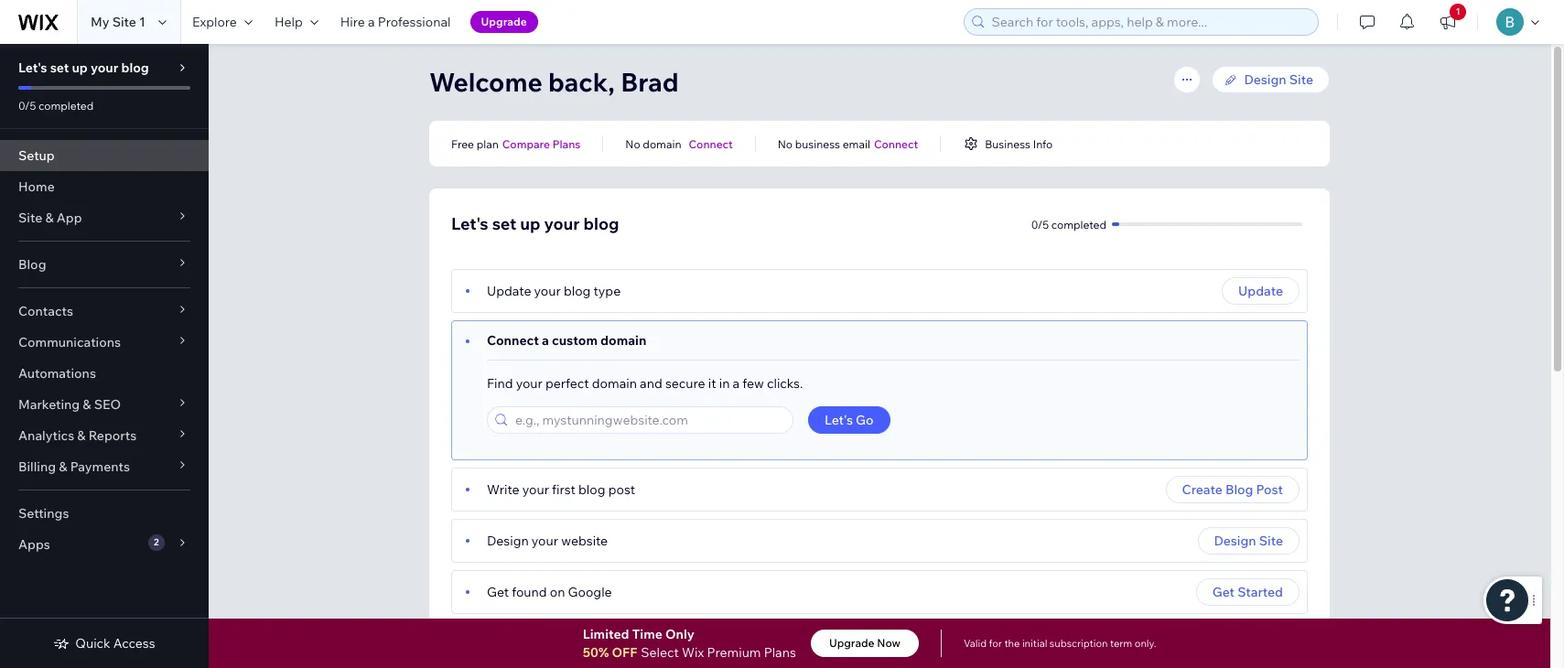 Task type: locate. For each thing, give the bounding box(es) containing it.
your left first
[[522, 481, 549, 498]]

design inside button
[[1214, 533, 1256, 549]]

set down free plan compare plans
[[492, 213, 516, 234]]

upgrade now
[[829, 636, 901, 650]]

1 horizontal spatial completed
[[1052, 217, 1107, 231]]

let's
[[18, 59, 47, 76], [451, 213, 488, 234], [825, 412, 853, 428]]

0 vertical spatial let's set up your blog
[[18, 59, 149, 76]]

started
[[1238, 584, 1283, 600]]

0 horizontal spatial 0/5 completed
[[18, 99, 94, 113]]

up up update your blog type
[[520, 213, 541, 234]]

google
[[568, 584, 612, 600]]

blog left post
[[1226, 481, 1254, 498]]

welcome
[[429, 66, 543, 98]]

plans right premium
[[764, 644, 796, 661]]

update button
[[1222, 277, 1300, 305]]

design your website
[[487, 533, 608, 549]]

2 get from the left
[[1213, 584, 1235, 600]]

let's go button
[[808, 406, 890, 434]]

no left business
[[778, 137, 793, 151]]

2 no from the left
[[778, 137, 793, 151]]

1 horizontal spatial update
[[1239, 283, 1283, 299]]

0 vertical spatial domain
[[643, 137, 681, 151]]

set inside sidebar element
[[50, 59, 69, 76]]

0/5 completed down info
[[1031, 217, 1107, 231]]

get started button
[[1196, 579, 1300, 606]]

update
[[487, 283, 531, 299], [1239, 283, 1283, 299]]

set up setup
[[50, 59, 69, 76]]

2 connect link from the left
[[874, 135, 918, 152]]

1 horizontal spatial a
[[542, 332, 549, 349]]

domain
[[643, 137, 681, 151], [601, 332, 647, 349], [592, 375, 637, 392]]

1 vertical spatial design site
[[1214, 533, 1283, 549]]

brad
[[621, 66, 679, 98]]

& right billing at the bottom of the page
[[59, 459, 67, 475]]

0 vertical spatial plans
[[553, 137, 581, 151]]

analytics & reports
[[18, 427, 137, 444]]

& left the app
[[45, 210, 54, 226]]

blog
[[18, 256, 46, 273], [1226, 481, 1254, 498]]

domain down "brad"
[[643, 137, 681, 151]]

let's set up your blog down my
[[18, 59, 149, 76]]

plan
[[477, 137, 499, 151]]

Search for tools, apps, help & more... field
[[986, 9, 1313, 35]]

blog up contacts
[[18, 256, 46, 273]]

compare
[[502, 137, 550, 151]]

1 connect link from the left
[[689, 135, 733, 152]]

upgrade up welcome
[[481, 15, 527, 28]]

let's set up your blog up update your blog type
[[451, 213, 619, 234]]

a left custom
[[542, 332, 549, 349]]

for
[[989, 637, 1002, 650]]

1 vertical spatial 0/5 completed
[[1031, 217, 1107, 231]]

0 horizontal spatial connect link
[[689, 135, 733, 152]]

get
[[487, 584, 509, 600], [1213, 584, 1235, 600]]

1 horizontal spatial up
[[520, 213, 541, 234]]

1 horizontal spatial no
[[778, 137, 793, 151]]

0 vertical spatial let's
[[18, 59, 47, 76]]

1 horizontal spatial get
[[1213, 584, 1235, 600]]

0 vertical spatial 0/5
[[18, 99, 36, 113]]

write your first blog post
[[487, 481, 635, 498]]

& for site
[[45, 210, 54, 226]]

your left "website"
[[532, 533, 558, 549]]

contacts button
[[0, 296, 209, 327]]

design site link
[[1212, 66, 1330, 93]]

0 vertical spatial 0/5 completed
[[18, 99, 94, 113]]

1 vertical spatial let's set up your blog
[[451, 213, 619, 234]]

2 update from the left
[[1239, 283, 1283, 299]]

1 vertical spatial blog
[[1226, 481, 1254, 498]]

domain left and
[[592, 375, 637, 392]]

0 horizontal spatial get
[[487, 584, 509, 600]]

0 vertical spatial design site
[[1244, 71, 1314, 88]]

design site
[[1244, 71, 1314, 88], [1214, 533, 1283, 549]]

2 vertical spatial let's
[[825, 412, 853, 428]]

no business email connect
[[778, 137, 918, 151]]

and
[[640, 375, 662, 392]]

a for professional
[[368, 14, 375, 30]]

plans right compare
[[553, 137, 581, 151]]

upgrade
[[481, 15, 527, 28], [829, 636, 875, 650]]

0/5 completed
[[18, 99, 94, 113], [1031, 217, 1107, 231]]

your up connect a custom domain
[[534, 283, 561, 299]]

& left 'seo'
[[83, 396, 91, 413]]

find your perfect domain and secure it in a few clicks.
[[487, 375, 803, 392]]

0 horizontal spatial a
[[368, 14, 375, 30]]

get left found
[[487, 584, 509, 600]]

free plan compare plans
[[451, 137, 581, 151]]

2 horizontal spatial let's
[[825, 412, 853, 428]]

& inside dropdown button
[[77, 427, 86, 444]]

valid
[[964, 637, 987, 650]]

let's inside sidebar element
[[18, 59, 47, 76]]

business info
[[985, 137, 1053, 151]]

set
[[50, 59, 69, 76], [492, 213, 516, 234]]

0 vertical spatial up
[[72, 59, 88, 76]]

let's inside button
[[825, 412, 853, 428]]

explore
[[192, 14, 237, 30]]

no down "brad"
[[625, 137, 640, 151]]

site inside button
[[1259, 533, 1283, 549]]

your for write
[[522, 481, 549, 498]]

0 horizontal spatial upgrade
[[481, 15, 527, 28]]

0/5 completed inside sidebar element
[[18, 99, 94, 113]]

0 vertical spatial upgrade
[[481, 15, 527, 28]]

1 no from the left
[[625, 137, 640, 151]]

0 horizontal spatial update
[[487, 283, 531, 299]]

2 horizontal spatial a
[[733, 375, 740, 392]]

up inside sidebar element
[[72, 59, 88, 76]]

& for billing
[[59, 459, 67, 475]]

1 horizontal spatial 0/5 completed
[[1031, 217, 1107, 231]]

update for update
[[1239, 283, 1283, 299]]

1 vertical spatial upgrade
[[829, 636, 875, 650]]

wix
[[682, 644, 704, 661]]

a right in
[[733, 375, 740, 392]]

0 vertical spatial set
[[50, 59, 69, 76]]

blog inside popup button
[[18, 256, 46, 273]]

your inside sidebar element
[[91, 59, 118, 76]]

let's down free
[[451, 213, 488, 234]]

design
[[1244, 71, 1287, 88], [487, 533, 529, 549], [1214, 533, 1256, 549]]

billing & payments button
[[0, 451, 209, 482]]

apps
[[18, 536, 50, 553]]

& inside 'popup button'
[[59, 459, 67, 475]]

0 horizontal spatial up
[[72, 59, 88, 76]]

1 vertical spatial domain
[[601, 332, 647, 349]]

1 horizontal spatial 0/5
[[1031, 217, 1049, 231]]

payments
[[70, 459, 130, 475]]

your down my
[[91, 59, 118, 76]]

analytics
[[18, 427, 74, 444]]

0 horizontal spatial blog
[[18, 256, 46, 273]]

upgrade left the now at the right bottom of the page
[[829, 636, 875, 650]]

clicks.
[[767, 375, 803, 392]]

blog
[[121, 59, 149, 76], [584, 213, 619, 234], [564, 283, 591, 299], [579, 481, 606, 498]]

get for get found on google
[[487, 584, 509, 600]]

1 vertical spatial a
[[542, 332, 549, 349]]

setup
[[18, 147, 55, 164]]

&
[[45, 210, 54, 226], [83, 396, 91, 413], [77, 427, 86, 444], [59, 459, 67, 475]]

it
[[708, 375, 716, 392]]

& left reports
[[77, 427, 86, 444]]

your
[[91, 59, 118, 76], [544, 213, 580, 234], [534, 283, 561, 299], [516, 375, 543, 392], [522, 481, 549, 498], [532, 533, 558, 549]]

2 vertical spatial a
[[733, 375, 740, 392]]

0/5 down info
[[1031, 217, 1049, 231]]

0 horizontal spatial let's set up your blog
[[18, 59, 149, 76]]

up up setup link
[[72, 59, 88, 76]]

0 vertical spatial completed
[[39, 99, 94, 113]]

get started
[[1213, 584, 1283, 600]]

1 horizontal spatial connect link
[[874, 135, 918, 152]]

1 vertical spatial plans
[[764, 644, 796, 661]]

1 vertical spatial completed
[[1052, 217, 1107, 231]]

limited
[[583, 626, 629, 643]]

blog right first
[[579, 481, 606, 498]]

0 vertical spatial blog
[[18, 256, 46, 273]]

0/5 up setup
[[18, 99, 36, 113]]

few
[[743, 375, 764, 392]]

connect link for no domain connect
[[689, 135, 733, 152]]

1 inside "button"
[[1456, 5, 1460, 17]]

a for custom
[[542, 332, 549, 349]]

let's up setup
[[18, 59, 47, 76]]

site
[[112, 14, 136, 30], [1290, 71, 1314, 88], [18, 210, 42, 226], [1259, 533, 1283, 549]]

let's left go
[[825, 412, 853, 428]]

2 vertical spatial domain
[[592, 375, 637, 392]]

connect link
[[689, 135, 733, 152], [874, 135, 918, 152]]

1 horizontal spatial 1
[[1456, 5, 1460, 17]]

blog left "type"
[[564, 283, 591, 299]]

your right find
[[516, 375, 543, 392]]

update inside update button
[[1239, 283, 1283, 299]]

get inside button
[[1213, 584, 1235, 600]]

1 horizontal spatial blog
[[1226, 481, 1254, 498]]

upgrade inside button
[[829, 636, 875, 650]]

limited time only 50% off select wix premium plans
[[583, 626, 796, 661]]

marketing & seo
[[18, 396, 121, 413]]

valid for the initial subscription term only.
[[964, 637, 1156, 650]]

my
[[91, 14, 109, 30]]

business
[[985, 137, 1031, 151]]

get for get started
[[1213, 584, 1235, 600]]

premium
[[707, 644, 761, 661]]

let's set up your blog
[[18, 59, 149, 76], [451, 213, 619, 234]]

completed up setup
[[39, 99, 94, 113]]

2
[[154, 536, 159, 548]]

update for update your blog type
[[487, 283, 531, 299]]

connect
[[689, 137, 733, 151], [874, 137, 918, 151], [487, 332, 539, 349]]

1 update from the left
[[487, 283, 531, 299]]

reports
[[88, 427, 137, 444]]

0/5
[[18, 99, 36, 113], [1031, 217, 1049, 231]]

a right hire
[[368, 14, 375, 30]]

your for find
[[516, 375, 543, 392]]

completed down info
[[1052, 217, 1107, 231]]

0/5 completed up setup
[[18, 99, 94, 113]]

1 get from the left
[[487, 584, 509, 600]]

design site button
[[1198, 527, 1300, 555]]

0 horizontal spatial completed
[[39, 99, 94, 113]]

blog down my site 1
[[121, 59, 149, 76]]

1 horizontal spatial let's
[[451, 213, 488, 234]]

let's go
[[825, 412, 874, 428]]

up
[[72, 59, 88, 76], [520, 213, 541, 234]]

1 vertical spatial let's
[[451, 213, 488, 234]]

1
[[1456, 5, 1460, 17], [139, 14, 145, 30]]

1 horizontal spatial upgrade
[[829, 636, 875, 650]]

no domain connect
[[625, 137, 733, 151]]

0 horizontal spatial no
[[625, 137, 640, 151]]

domain up find your perfect domain and secure it in a few clicks.
[[601, 332, 647, 349]]

term
[[1110, 637, 1133, 650]]

1 horizontal spatial set
[[492, 213, 516, 234]]

0 horizontal spatial 0/5
[[18, 99, 36, 113]]

setup link
[[0, 140, 209, 171]]

secure
[[665, 375, 705, 392]]

0 vertical spatial a
[[368, 14, 375, 30]]

0 horizontal spatial let's
[[18, 59, 47, 76]]

help button
[[264, 0, 329, 44]]

found
[[512, 584, 547, 600]]

0 horizontal spatial plans
[[553, 137, 581, 151]]

get left started
[[1213, 584, 1235, 600]]

0 horizontal spatial set
[[50, 59, 69, 76]]

time
[[632, 626, 663, 643]]

upgrade inside button
[[481, 15, 527, 28]]

communications button
[[0, 327, 209, 358]]

in
[[719, 375, 730, 392]]

1 horizontal spatial plans
[[764, 644, 796, 661]]

find
[[487, 375, 513, 392]]

2 horizontal spatial connect
[[874, 137, 918, 151]]

a
[[368, 14, 375, 30], [542, 332, 549, 349], [733, 375, 740, 392]]

plans
[[553, 137, 581, 151], [764, 644, 796, 661]]



Task type: vqa. For each thing, say whether or not it's contained in the screenshot.
Booking Services button at the top
no



Task type: describe. For each thing, give the bounding box(es) containing it.
plans inside limited time only 50% off select wix premium plans
[[764, 644, 796, 661]]

back,
[[548, 66, 615, 98]]

upgrade for upgrade now
[[829, 636, 875, 650]]

quick access
[[75, 635, 155, 652]]

home link
[[0, 171, 209, 202]]

subscription
[[1050, 637, 1108, 650]]

connect a custom domain
[[487, 332, 647, 349]]

automations link
[[0, 358, 209, 389]]

app
[[57, 210, 82, 226]]

post
[[608, 481, 635, 498]]

upgrade button
[[470, 11, 538, 33]]

marketing & seo button
[[0, 389, 209, 420]]

perfect
[[546, 375, 589, 392]]

the
[[1005, 637, 1020, 650]]

free
[[451, 137, 474, 151]]

go
[[856, 412, 874, 428]]

your for design
[[532, 533, 558, 549]]

e.g., mystunningwebsite.com field
[[510, 407, 787, 433]]

settings
[[18, 505, 69, 522]]

my site 1
[[91, 14, 145, 30]]

write
[[487, 481, 520, 498]]

blog button
[[0, 249, 209, 280]]

no for no business email connect
[[778, 137, 793, 151]]

domain for custom
[[601, 332, 647, 349]]

business
[[795, 137, 840, 151]]

first
[[552, 481, 576, 498]]

& for analytics
[[77, 427, 86, 444]]

billing
[[18, 459, 56, 475]]

welcome back, brad
[[429, 66, 679, 98]]

business info button
[[963, 135, 1053, 152]]

1 horizontal spatial let's set up your blog
[[451, 213, 619, 234]]

help
[[274, 14, 303, 30]]

1 vertical spatial set
[[492, 213, 516, 234]]

email
[[843, 137, 870, 151]]

domain for perfect
[[592, 375, 637, 392]]

professional
[[378, 14, 451, 30]]

upgrade for upgrade
[[481, 15, 527, 28]]

select
[[641, 644, 679, 661]]

0 horizontal spatial connect
[[487, 332, 539, 349]]

only
[[665, 626, 695, 643]]

now
[[877, 636, 901, 650]]

no for no domain connect
[[625, 137, 640, 151]]

your for update
[[534, 283, 561, 299]]

let's set up your blog inside sidebar element
[[18, 59, 149, 76]]

initial
[[1022, 637, 1048, 650]]

1 vertical spatial 0/5
[[1031, 217, 1049, 231]]

hire a professional
[[340, 14, 451, 30]]

1 vertical spatial up
[[520, 213, 541, 234]]

on
[[550, 584, 565, 600]]

quick
[[75, 635, 110, 652]]

type
[[594, 283, 621, 299]]

analytics & reports button
[[0, 420, 209, 451]]

blog inside "button"
[[1226, 481, 1254, 498]]

hire a professional link
[[329, 0, 462, 44]]

settings link
[[0, 498, 209, 529]]

& for marketing
[[83, 396, 91, 413]]

site inside dropdown button
[[18, 210, 42, 226]]

upgrade now button
[[811, 630, 919, 657]]

create
[[1182, 481, 1223, 498]]

marketing
[[18, 396, 80, 413]]

your up update your blog type
[[544, 213, 580, 234]]

50%
[[583, 644, 609, 661]]

site & app button
[[0, 202, 209, 233]]

custom
[[552, 332, 598, 349]]

contacts
[[18, 303, 73, 319]]

get found on google
[[487, 584, 612, 600]]

1 horizontal spatial connect
[[689, 137, 733, 151]]

connect link for no business email connect
[[874, 135, 918, 152]]

billing & payments
[[18, 459, 130, 475]]

blog inside sidebar element
[[121, 59, 149, 76]]

1 button
[[1428, 0, 1468, 44]]

quick access button
[[53, 635, 155, 652]]

design site inside button
[[1214, 533, 1283, 549]]

blog up "type"
[[584, 213, 619, 234]]

compare plans link
[[502, 135, 581, 152]]

hire
[[340, 14, 365, 30]]

communications
[[18, 334, 121, 351]]

post
[[1256, 481, 1283, 498]]

completed inside sidebar element
[[39, 99, 94, 113]]

home
[[18, 178, 55, 195]]

access
[[113, 635, 155, 652]]

seo
[[94, 396, 121, 413]]

site & app
[[18, 210, 82, 226]]

0/5 inside sidebar element
[[18, 99, 36, 113]]

sidebar element
[[0, 44, 209, 668]]

info
[[1033, 137, 1053, 151]]

website
[[561, 533, 608, 549]]

create blog post button
[[1166, 476, 1300, 503]]

0 horizontal spatial 1
[[139, 14, 145, 30]]



